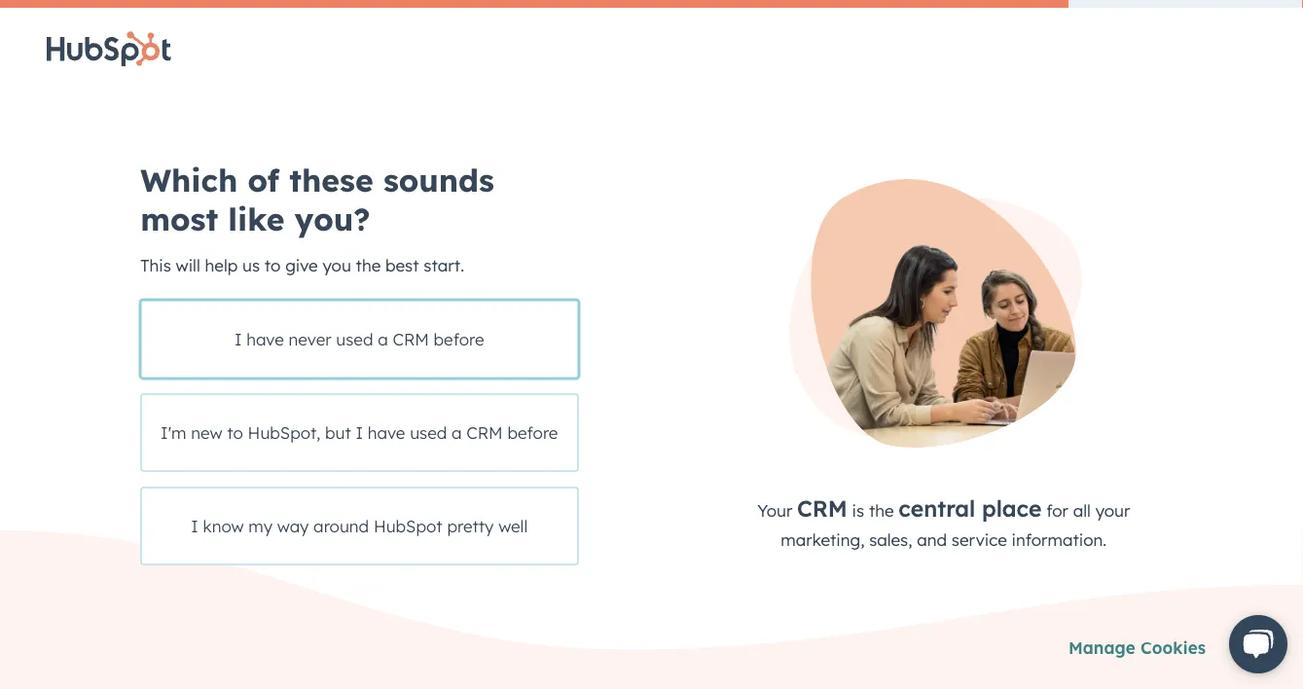 Task type: vqa. For each thing, say whether or not it's contained in the screenshot.
second Press to sort. image from right
no



Task type: locate. For each thing, give the bounding box(es) containing it.
before up well on the left
[[508, 422, 558, 443]]

0 vertical spatial the
[[356, 254, 381, 275]]

0 horizontal spatial crm
[[393, 328, 429, 349]]

have left "never"
[[247, 328, 284, 349]]

best
[[386, 254, 419, 275]]

step 9 of 10 progress bar
[[0, 0, 1069, 8]]

0 vertical spatial a
[[378, 328, 388, 349]]

i left "never"
[[235, 328, 242, 349]]

1 horizontal spatial used
[[410, 422, 447, 443]]

I have never used a CRM before checkbox
[[140, 300, 579, 378]]

1 horizontal spatial before
[[508, 422, 558, 443]]

hubspot
[[374, 515, 443, 536]]

a up pretty on the bottom
[[452, 422, 462, 443]]

i know my way around hubspot pretty well
[[191, 515, 528, 536]]

and
[[917, 529, 947, 550]]

this will help us to give you the best start.
[[140, 254, 464, 275]]

1 vertical spatial to
[[227, 422, 243, 443]]

0 vertical spatial have
[[247, 328, 284, 349]]

0 vertical spatial i
[[235, 328, 242, 349]]

0 horizontal spatial i
[[191, 515, 198, 536]]

0 horizontal spatial used
[[336, 328, 373, 349]]

way
[[277, 515, 309, 536]]

your
[[758, 500, 793, 521]]

hubspot image
[[47, 31, 171, 67]]

0 vertical spatial to
[[265, 254, 281, 275]]

hubspot,
[[248, 422, 321, 443]]

2 horizontal spatial crm
[[798, 494, 848, 522]]

used right "never"
[[336, 328, 373, 349]]

new
[[191, 422, 223, 443]]

the
[[356, 254, 381, 275], [869, 500, 894, 521]]

your
[[1096, 500, 1131, 521]]

my
[[249, 515, 273, 536]]

a inside checkbox
[[378, 328, 388, 349]]

manage
[[1069, 638, 1136, 659]]

2 vertical spatial i
[[191, 515, 198, 536]]

before
[[434, 328, 484, 349], [508, 422, 558, 443]]

0 vertical spatial before
[[434, 328, 484, 349]]

these
[[289, 160, 374, 199]]

crm
[[393, 328, 429, 349], [467, 422, 503, 443], [798, 494, 848, 522]]

I'm new to HubSpot, but I have used a CRM before checkbox
[[140, 394, 579, 472]]

crm up pretty on the bottom
[[467, 422, 503, 443]]

give
[[285, 254, 318, 275]]

know
[[203, 515, 244, 536]]

for
[[1047, 500, 1069, 521]]

crm inside checkbox
[[393, 328, 429, 349]]

2 vertical spatial crm
[[798, 494, 848, 522]]

2 horizontal spatial i
[[356, 422, 363, 443]]

1 horizontal spatial i
[[235, 328, 242, 349]]

crm up marketing,
[[798, 494, 848, 522]]

1 vertical spatial i
[[356, 422, 363, 443]]

1 vertical spatial before
[[508, 422, 558, 443]]

i left know
[[191, 515, 198, 536]]

0 horizontal spatial to
[[227, 422, 243, 443]]

this
[[140, 254, 171, 275]]

I know my way around HubSpot pretty well checkbox
[[140, 487, 579, 565]]

1 vertical spatial have
[[368, 422, 405, 443]]

0 horizontal spatial a
[[378, 328, 388, 349]]

the right you
[[356, 254, 381, 275]]

have inside checkbox
[[247, 328, 284, 349]]

used right but
[[410, 422, 447, 443]]

to right "us"
[[265, 254, 281, 275]]

before down start.
[[434, 328, 484, 349]]

1 horizontal spatial a
[[452, 422, 462, 443]]

marketing,
[[781, 529, 865, 550]]

the right is
[[869, 500, 894, 521]]

most
[[140, 199, 218, 238]]

1 vertical spatial crm
[[467, 422, 503, 443]]

central
[[899, 494, 976, 522]]

used
[[336, 328, 373, 349], [410, 422, 447, 443]]

0 horizontal spatial have
[[247, 328, 284, 349]]

which of these sounds most like you?
[[140, 160, 495, 238]]

i
[[235, 328, 242, 349], [356, 422, 363, 443], [191, 515, 198, 536]]

1 horizontal spatial have
[[368, 422, 405, 443]]

0 horizontal spatial before
[[434, 328, 484, 349]]

service
[[952, 529, 1008, 550]]

have
[[247, 328, 284, 349], [368, 422, 405, 443]]

1 vertical spatial the
[[869, 500, 894, 521]]

crm down best
[[393, 328, 429, 349]]

1 vertical spatial a
[[452, 422, 462, 443]]

us
[[242, 254, 260, 275]]

around
[[314, 515, 369, 536]]

crm inside 'checkbox'
[[467, 422, 503, 443]]

i right but
[[356, 422, 363, 443]]

before inside checkbox
[[434, 328, 484, 349]]

a
[[378, 328, 388, 349], [452, 422, 462, 443]]

0 vertical spatial crm
[[393, 328, 429, 349]]

i'm
[[161, 422, 186, 443]]

1 horizontal spatial to
[[265, 254, 281, 275]]

to
[[265, 254, 281, 275], [227, 422, 243, 443]]

a right "never"
[[378, 328, 388, 349]]

manage cookies link
[[1069, 638, 1206, 659]]

1 horizontal spatial crm
[[467, 422, 503, 443]]

1 horizontal spatial the
[[869, 500, 894, 521]]

all
[[1074, 500, 1091, 521]]

1 vertical spatial used
[[410, 422, 447, 443]]

have right but
[[368, 422, 405, 443]]

you
[[323, 254, 351, 275]]

0 vertical spatial used
[[336, 328, 373, 349]]

pretty
[[447, 515, 494, 536]]

information.
[[1012, 529, 1107, 550]]

to right new
[[227, 422, 243, 443]]



Task type: describe. For each thing, give the bounding box(es) containing it.
before inside 'checkbox'
[[508, 422, 558, 443]]

0 horizontal spatial the
[[356, 254, 381, 275]]

i have never used a crm before
[[235, 328, 484, 349]]

a inside 'checkbox'
[[452, 422, 462, 443]]

used inside checkbox
[[336, 328, 373, 349]]

i for never
[[235, 328, 242, 349]]

manage cookies
[[1069, 638, 1206, 659]]

will
[[176, 254, 200, 275]]

which
[[140, 160, 238, 199]]

you?
[[295, 199, 370, 238]]

chat widget region
[[1206, 596, 1304, 689]]

well
[[499, 515, 528, 536]]

but
[[325, 422, 351, 443]]

cookies
[[1141, 638, 1206, 659]]

sales,
[[870, 529, 913, 550]]

i for my
[[191, 515, 198, 536]]

like
[[228, 199, 285, 238]]

i'm new to hubspot, but i have used a crm before
[[161, 422, 558, 443]]

never
[[289, 328, 332, 349]]

sounds
[[384, 160, 495, 199]]

your crm is the central place
[[758, 494, 1042, 522]]

to inside 'checkbox'
[[227, 422, 243, 443]]

for all your marketing, sales, and service information.
[[781, 500, 1131, 550]]

used inside 'checkbox'
[[410, 422, 447, 443]]

of
[[248, 160, 279, 199]]

place
[[983, 494, 1042, 522]]

help
[[205, 254, 238, 275]]

is
[[853, 500, 865, 521]]

the inside your crm is the central place
[[869, 500, 894, 521]]

i inside 'checkbox'
[[356, 422, 363, 443]]

have inside 'checkbox'
[[368, 422, 405, 443]]

start.
[[424, 254, 464, 275]]



